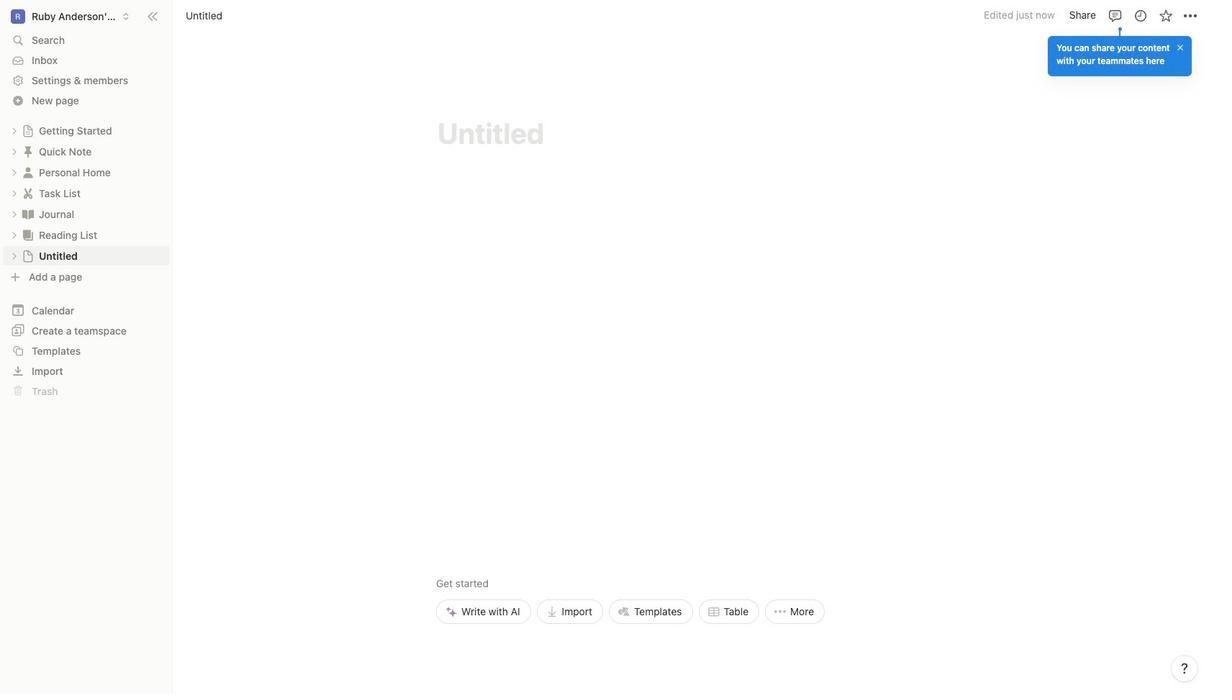 Task type: vqa. For each thing, say whether or not it's contained in the screenshot.
Type to search... 'icon'
no



Task type: locate. For each thing, give the bounding box(es) containing it.
menu
[[436, 476, 825, 624]]

updates image
[[1134, 8, 1148, 23]]

close sidebar image
[[147, 10, 158, 22]]

4 open image from the top
[[10, 252, 19, 260]]

open image
[[10, 126, 19, 135], [10, 189, 19, 198], [10, 210, 19, 219]]

change page icon image
[[22, 124, 35, 137], [21, 144, 35, 159], [21, 165, 35, 180], [21, 186, 35, 201], [21, 207, 35, 221], [21, 228, 35, 242], [22, 250, 35, 263]]

2 vertical spatial open image
[[10, 210, 19, 219]]

0 vertical spatial open image
[[10, 126, 19, 135]]

favorite image
[[1159, 8, 1174, 23]]

1 vertical spatial open image
[[10, 189, 19, 198]]

open image
[[10, 147, 19, 156], [10, 168, 19, 177], [10, 231, 19, 239], [10, 252, 19, 260]]



Task type: describe. For each thing, give the bounding box(es) containing it.
comments image
[[1109, 8, 1123, 23]]

3 open image from the top
[[10, 231, 19, 239]]

1 open image from the top
[[10, 126, 19, 135]]

3 open image from the top
[[10, 210, 19, 219]]

2 open image from the top
[[10, 189, 19, 198]]

2 open image from the top
[[10, 168, 19, 177]]

1 open image from the top
[[10, 147, 19, 156]]



